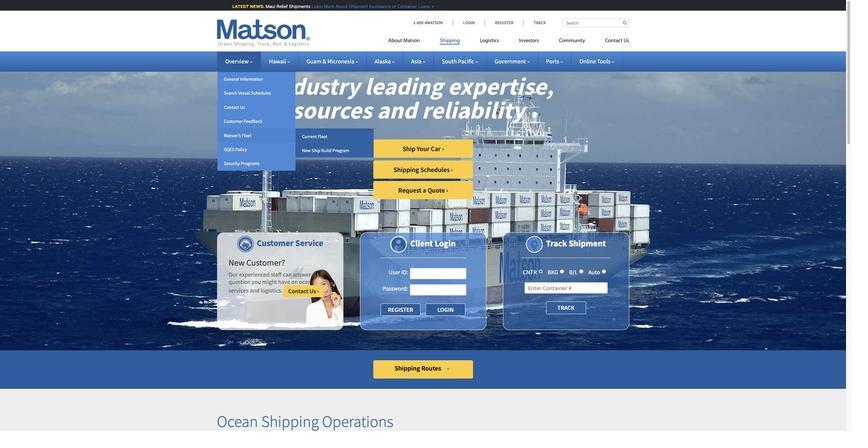 Task type: locate. For each thing, give the bounding box(es) containing it.
ship left your
[[403, 145, 416, 153]]

1 horizontal spatial login
[[464, 20, 475, 26]]

security programs link
[[217, 157, 296, 171]]

track for track button
[[558, 305, 575, 312]]

1 vertical spatial login
[[435, 238, 456, 249]]

customer up customer?
[[257, 238, 294, 249]]

contact us
[[606, 38, 630, 44], [224, 104, 245, 110]]

0 horizontal spatial register
[[388, 306, 414, 314]]

new for new customer?
[[229, 258, 245, 269]]

1 horizontal spatial fleet
[[318, 134, 328, 140]]

1 horizontal spatial ship
[[403, 145, 416, 153]]

0 vertical spatial register
[[496, 20, 514, 26]]

customer for customer feedback
[[224, 119, 243, 124]]

1 vertical spatial shipping
[[394, 166, 419, 174]]

shipping up south
[[440, 38, 460, 44]]

new ship build program link
[[296, 144, 374, 158]]

shipping schedules › link
[[374, 161, 473, 179]]

shipping left routes
[[395, 365, 420, 373]]

2 vertical spatial contact
[[289, 288, 309, 296]]

1 vertical spatial shipment
[[569, 238, 606, 249]]

4matson
[[425, 20, 443, 26]]

request a quote › link
[[374, 181, 473, 200]]

about matson
[[389, 38, 420, 44]]

industry
[[270, 71, 360, 101]]

shipping inside top menu navigation
[[440, 38, 460, 44]]

current fleet
[[302, 134, 328, 140]]

2 vertical spatial track
[[558, 305, 575, 312]]

government
[[495, 58, 526, 65]]

shipment
[[348, 4, 367, 9], [569, 238, 606, 249]]

sqes policy
[[224, 147, 247, 153]]

2 vertical spatial shipping
[[395, 365, 420, 373]]

1 horizontal spatial us
[[310, 288, 316, 296]]

User ID: text field
[[410, 269, 467, 280]]

0 horizontal spatial us
[[240, 104, 245, 110]]

BKG radio
[[560, 270, 565, 274]]

1-800-4matson
[[414, 20, 443, 26]]

loans
[[417, 4, 429, 9]]

0 vertical spatial contact us link
[[596, 35, 630, 49]]

have
[[278, 278, 290, 286]]

0 vertical spatial shipment
[[348, 4, 367, 9]]

customer feedback link
[[217, 115, 296, 129]]

ship your car › link
[[374, 140, 473, 158]]

customer?
[[247, 258, 285, 269]]

1 horizontal spatial contact us link
[[596, 35, 630, 49]]

client login
[[411, 238, 456, 249]]

us down the search icon
[[624, 38, 630, 44]]

track up 'investors'
[[534, 20, 547, 26]]

your
[[417, 145, 430, 153]]

forgot password? link
[[401, 316, 445, 324]]

industry leading expertise, resources and reliability
[[270, 71, 554, 125]]

2 horizontal spatial contact
[[606, 38, 623, 44]]

ship inside 'link'
[[403, 145, 416, 153]]

contact us down the search icon
[[606, 38, 630, 44]]

new down current
[[302, 148, 311, 154]]

2 vertical spatial us
[[310, 288, 316, 296]]

top menu navigation
[[389, 35, 630, 49]]

ship left build
[[312, 148, 321, 154]]

shipment left assistance
[[348, 4, 367, 9]]

track inside button
[[558, 305, 575, 312]]

1 horizontal spatial contact
[[289, 288, 309, 296]]

contact down search
[[224, 104, 239, 110]]

register up forgot
[[388, 306, 414, 314]]

0 horizontal spatial register link
[[381, 304, 421, 316]]

›
[[442, 145, 444, 153], [451, 166, 453, 174], [447, 186, 449, 195], [318, 288, 319, 296]]

2 horizontal spatial us
[[624, 38, 630, 44]]

track up the bkg radio
[[546, 238, 567, 249]]

login right client
[[435, 238, 456, 249]]

register link
[[485, 20, 524, 26], [381, 304, 421, 316]]

auto
[[589, 269, 601, 276]]

1 horizontal spatial contact us
[[606, 38, 630, 44]]

B/L radio
[[580, 270, 584, 274]]

us
[[624, 38, 630, 44], [240, 104, 245, 110], [310, 288, 316, 296]]

contact down 'on' on the bottom left of the page
[[289, 288, 309, 296]]

south pacific link
[[442, 58, 479, 65]]

shipping for shipping schedules ›
[[394, 166, 419, 174]]

or
[[391, 4, 395, 9]]

0 vertical spatial contact us
[[606, 38, 630, 44]]

tools
[[598, 58, 611, 65]]

1 vertical spatial register
[[388, 306, 414, 314]]

car
[[431, 145, 441, 153]]

>
[[430, 4, 433, 9]]

None search field
[[563, 19, 630, 27]]

register link up top menu navigation
[[485, 20, 524, 26]]

0 horizontal spatial about
[[334, 4, 347, 9]]

shipping up request in the left of the page
[[394, 166, 419, 174]]

about left matson
[[389, 38, 403, 44]]

expertise,
[[448, 71, 554, 101]]

shipment up b/l "option"
[[569, 238, 606, 249]]

asia link
[[412, 58, 426, 65]]

ports
[[547, 58, 560, 65]]

1 vertical spatial about
[[389, 38, 403, 44]]

register link down password:
[[381, 304, 421, 316]]

image of smiling customer service agent ready to help. image
[[306, 270, 344, 326]]

us down the ocean
[[310, 288, 316, 296]]

register up top menu navigation
[[496, 20, 514, 26]]

1 vertical spatial schedules
[[421, 166, 450, 174]]

user
[[389, 269, 400, 276]]

shipping for shipping
[[440, 38, 460, 44]]

new ship build program
[[302, 148, 350, 154]]

0 vertical spatial track
[[534, 20, 547, 26]]

contact us link up the feedback
[[217, 100, 296, 115]]

question
[[229, 278, 251, 286]]

reliability
[[422, 95, 525, 125]]

maui
[[265, 4, 274, 9]]

1 horizontal spatial customer
[[257, 238, 294, 249]]

1 vertical spatial contact us
[[224, 104, 245, 110]]

vessel
[[238, 90, 250, 96]]

customer
[[224, 119, 243, 124], [257, 238, 294, 249]]

0 horizontal spatial customer
[[224, 119, 243, 124]]

None button
[[426, 304, 466, 316]]

us inside top menu navigation
[[624, 38, 630, 44]]

guam & micronesia
[[307, 58, 355, 65]]

community link
[[549, 35, 596, 49]]

customer up matson's
[[224, 119, 243, 124]]

contact up tools
[[606, 38, 623, 44]]

1 horizontal spatial about
[[389, 38, 403, 44]]

0 horizontal spatial new
[[229, 258, 245, 269]]

0 vertical spatial about
[[334, 4, 347, 9]]

track down the enter container # text box
[[558, 305, 575, 312]]

1 vertical spatial customer
[[257, 238, 294, 249]]

new
[[302, 148, 311, 154], [229, 258, 245, 269]]

contact us down search
[[224, 104, 245, 110]]

1 vertical spatial track
[[546, 238, 567, 249]]

0 vertical spatial us
[[624, 38, 630, 44]]

0 vertical spatial register link
[[485, 20, 524, 26]]

schedules up 'quote' at the top of the page
[[421, 166, 450, 174]]

schedules
[[251, 90, 271, 96], [421, 166, 450, 174]]

0 vertical spatial contact
[[606, 38, 623, 44]]

0 vertical spatial new
[[302, 148, 311, 154]]

about right more
[[334, 4, 347, 9]]

bkg
[[548, 269, 559, 276]]

1 vertical spatial us
[[240, 104, 245, 110]]

shipping for shipping routes
[[395, 365, 420, 373]]

1 vertical spatial register link
[[381, 304, 421, 316]]

shipping link
[[430, 35, 470, 49]]

contact us link up tools
[[596, 35, 630, 49]]

staff
[[271, 271, 282, 279]]

track button
[[547, 302, 586, 315]]

investors link
[[509, 35, 549, 49]]

schedules down general information link
[[251, 90, 271, 96]]

shipping
[[440, 38, 460, 44], [394, 166, 419, 174], [395, 365, 420, 373]]

feedback
[[244, 119, 263, 124]]

1 vertical spatial new
[[229, 258, 245, 269]]

fleet right current
[[318, 134, 328, 140]]

about
[[334, 4, 347, 9], [389, 38, 403, 44]]

1 horizontal spatial new
[[302, 148, 311, 154]]

service
[[296, 238, 324, 249]]

1 horizontal spatial shipment
[[569, 238, 606, 249]]

0 horizontal spatial schedules
[[251, 90, 271, 96]]

new up our
[[229, 258, 245, 269]]

1-
[[414, 20, 417, 26]]

contact us › link
[[284, 286, 324, 298]]

1 vertical spatial contact us link
[[217, 100, 296, 115]]

you
[[252, 278, 261, 286]]

general
[[224, 76, 239, 82]]

about inside top menu navigation
[[389, 38, 403, 44]]

0 horizontal spatial shipment
[[348, 4, 367, 9]]

us up customer feedback at top
[[240, 104, 245, 110]]

new customer?
[[229, 258, 285, 269]]

0 horizontal spatial login
[[435, 238, 456, 249]]

login up shipping link on the top of page
[[464, 20, 475, 26]]

0 horizontal spatial fleet
[[242, 133, 252, 139]]

0 vertical spatial customer
[[224, 119, 243, 124]]

south
[[442, 58, 457, 65]]

0 vertical spatial shipping
[[440, 38, 460, 44]]

fleet right matson's
[[242, 133, 252, 139]]

ship
[[403, 145, 416, 153], [312, 148, 321, 154]]

1 vertical spatial contact
[[224, 104, 239, 110]]



Task type: describe. For each thing, give the bounding box(es) containing it.
1 horizontal spatial schedules
[[421, 166, 450, 174]]

resources
[[270, 95, 372, 125]]

quote
[[428, 186, 445, 195]]

client
[[411, 238, 433, 249]]

fleet for current fleet
[[318, 134, 328, 140]]

overview link
[[225, 58, 253, 65]]

Auto radio
[[602, 270, 607, 274]]

routes
[[422, 365, 442, 373]]

track for the track link
[[534, 20, 547, 26]]

shipping routes link
[[373, 361, 473, 379]]

services and
[[229, 287, 260, 295]]

1 horizontal spatial register
[[496, 20, 514, 26]]

forgot
[[401, 316, 418, 324]]

answer
[[293, 271, 311, 279]]

general information
[[224, 76, 263, 82]]

1-800-4matson link
[[414, 20, 453, 26]]

request
[[399, 186, 422, 195]]

sqes policy link
[[217, 143, 296, 157]]

Search search field
[[563, 19, 630, 27]]

might
[[262, 278, 277, 286]]

program
[[333, 148, 350, 154]]

800-
[[417, 20, 425, 26]]

hawaii
[[269, 58, 286, 65]]

container
[[396, 4, 416, 9]]

ship your car ›
[[403, 145, 444, 153]]

online tools
[[580, 58, 611, 65]]

a
[[423, 186, 427, 195]]

login link
[[453, 20, 485, 26]]

about matson link
[[389, 35, 430, 49]]

new for new ship build program
[[302, 148, 311, 154]]

customer service
[[257, 238, 324, 249]]

more
[[323, 4, 333, 9]]

current fleet link
[[296, 130, 374, 144]]

0 vertical spatial login
[[464, 20, 475, 26]]

customer for customer service
[[257, 238, 294, 249]]

› inside 'link'
[[442, 145, 444, 153]]

contact us inside top menu navigation
[[606, 38, 630, 44]]

track for track shipment
[[546, 238, 567, 249]]

search image
[[623, 21, 627, 25]]

Password: password field
[[410, 285, 467, 296]]

hawaii link
[[269, 58, 290, 65]]

0 vertical spatial schedules
[[251, 90, 271, 96]]

search
[[224, 90, 237, 96]]

general information link
[[217, 72, 296, 86]]

logistics link
[[470, 35, 509, 49]]

asia
[[412, 58, 422, 65]]

latest
[[231, 4, 248, 9]]

ports link
[[547, 58, 564, 65]]

matson
[[404, 38, 420, 44]]

relief
[[275, 4, 287, 9]]

0 horizontal spatial contact
[[224, 104, 239, 110]]

request a quote ›
[[399, 186, 449, 195]]

guam & micronesia link
[[307, 58, 359, 65]]

latest news: maui relief shipments learn more about shipment assistance or container loans >
[[231, 4, 433, 9]]

blue matson logo with ocean, shipping, truck, rail and logistics written beneath it. image
[[217, 20, 310, 47]]

guam
[[307, 58, 322, 65]]

programs
[[241, 161, 260, 167]]

CNTR radio
[[539, 270, 543, 274]]

id:
[[402, 269, 408, 276]]

pacific
[[458, 58, 475, 65]]

track link
[[524, 20, 547, 26]]

customer feedback
[[224, 119, 263, 124]]

search vessel schedules
[[224, 90, 271, 96]]

matson's fleet link
[[217, 129, 296, 143]]

our
[[229, 271, 238, 279]]

password?
[[419, 316, 445, 324]]

0 horizontal spatial ship
[[312, 148, 321, 154]]

investors
[[519, 38, 539, 44]]

0 horizontal spatial contact us
[[224, 104, 245, 110]]

user id:
[[389, 269, 408, 276]]

on
[[292, 278, 298, 286]]

assistance
[[368, 4, 390, 9]]

1 horizontal spatial register link
[[485, 20, 524, 26]]

cntr
[[523, 269, 537, 276]]

contact us ›
[[289, 288, 319, 296]]

overview
[[225, 58, 249, 65]]

information
[[240, 76, 263, 82]]

news:
[[249, 4, 264, 9]]

can
[[283, 271, 292, 279]]

experienced
[[239, 271, 270, 279]]

fleet for matson's fleet
[[242, 133, 252, 139]]

and
[[377, 95, 417, 125]]

any
[[313, 271, 322, 279]]

government link
[[495, 58, 530, 65]]

track shipment
[[546, 238, 606, 249]]

learn more about shipment assistance or container loans > link
[[310, 4, 433, 9]]

contact inside top menu navigation
[[606, 38, 623, 44]]

shipping schedules ›
[[394, 166, 453, 174]]

shipments
[[288, 4, 309, 9]]

matson's
[[224, 133, 241, 139]]

0 horizontal spatial contact us link
[[217, 100, 296, 115]]

forgot password?
[[401, 316, 445, 324]]

Enter Container # text field
[[525, 283, 608, 294]]

online tools link
[[580, 58, 615, 65]]

sqes
[[224, 147, 235, 153]]



Task type: vqa. For each thing, say whether or not it's contained in the screenshot.
VALUE to the bottom
no



